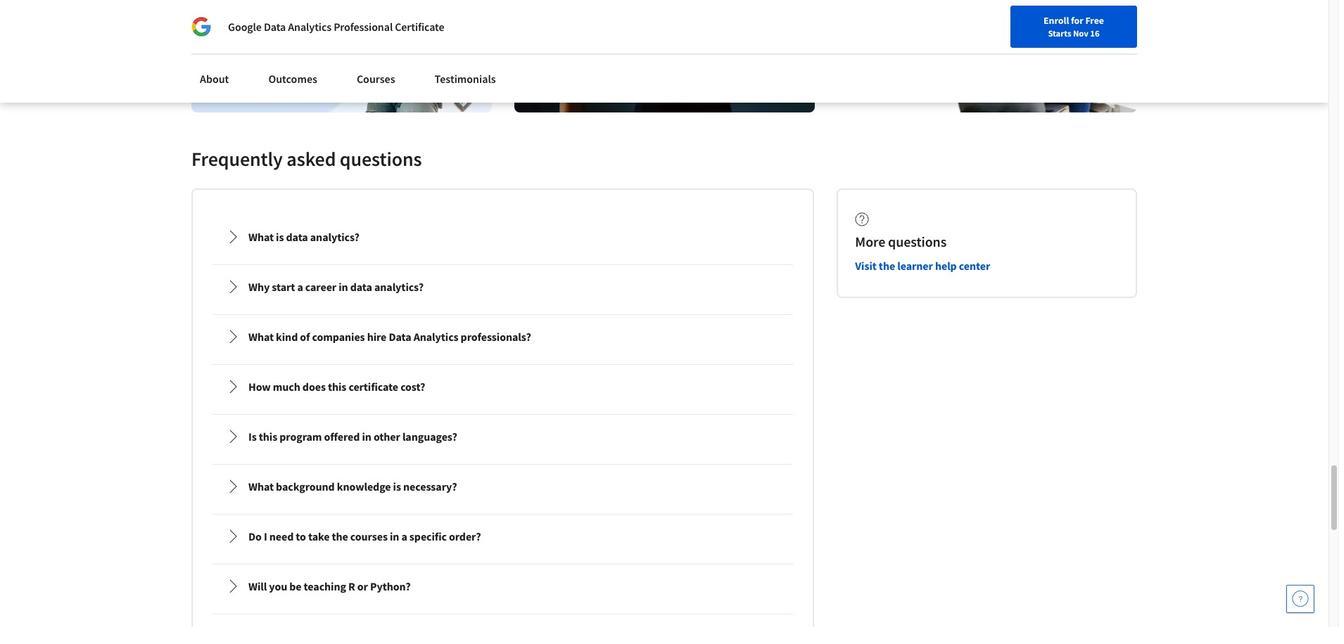 Task type: describe. For each thing, give the bounding box(es) containing it.
frequently
[[191, 147, 283, 172]]

will
[[248, 580, 267, 594]]

what is data analytics?
[[248, 230, 359, 244]]

is
[[248, 430, 257, 444]]

for
[[208, 7, 224, 21]]

outcomes
[[268, 72, 317, 86]]

1 horizontal spatial questions
[[888, 233, 947, 251]]

2 horizontal spatial in
[[390, 530, 399, 544]]

new
[[979, 44, 997, 57]]

analytics inside what kind of companies hire data analytics professionals? dropdown button
[[414, 330, 458, 344]]

start
[[272, 280, 295, 294]]

find your new career link
[[931, 42, 1033, 60]]

professional
[[334, 20, 393, 34]]

center
[[959, 259, 990, 273]]

enroll
[[1044, 14, 1069, 27]]

what kind of companies hire data analytics professionals? button
[[215, 318, 791, 357]]

help center image
[[1292, 591, 1309, 608]]

0 horizontal spatial this
[[259, 430, 277, 444]]

1 vertical spatial analytics?
[[374, 280, 424, 294]]

your
[[958, 44, 977, 57]]

find your new career
[[938, 44, 1026, 57]]

kind
[[276, 330, 298, 344]]

professionals?
[[461, 330, 531, 344]]

certificate
[[395, 20, 444, 34]]

learner
[[897, 259, 933, 273]]

need
[[269, 530, 294, 544]]

google data analytics professional certificate
[[228, 20, 444, 34]]

is this program offered in other languages?
[[248, 430, 457, 444]]

what background knowledge is necessary?
[[248, 480, 457, 494]]

1 horizontal spatial a
[[401, 530, 407, 544]]

will you be teaching r or python? button
[[215, 567, 791, 607]]

what is data analytics? button
[[215, 218, 791, 257]]

hire
[[367, 330, 387, 344]]

courses link
[[348, 63, 404, 94]]

other
[[374, 430, 400, 444]]

does
[[302, 380, 326, 394]]

background
[[276, 480, 335, 494]]

asked
[[287, 147, 336, 172]]

testimonials
[[435, 72, 496, 86]]

courses
[[350, 530, 388, 544]]

do i need to take the courses in a specific order? button
[[215, 517, 791, 557]]

help
[[935, 259, 957, 273]]

is inside dropdown button
[[393, 480, 401, 494]]

starts
[[1048, 27, 1071, 39]]

0 horizontal spatial questions
[[340, 147, 422, 172]]

0 horizontal spatial analytics
[[288, 20, 331, 34]]

why start a career in data analytics? button
[[215, 268, 791, 307]]

find
[[938, 44, 956, 57]]

about link
[[191, 63, 237, 94]]

teaching
[[304, 580, 346, 594]]

1 horizontal spatial data
[[350, 280, 372, 294]]

frequently asked questions
[[191, 147, 422, 172]]

be
[[289, 580, 302, 594]]

order?
[[449, 530, 481, 544]]

r
[[348, 580, 355, 594]]



Task type: locate. For each thing, give the bounding box(es) containing it.
in for other
[[362, 430, 371, 444]]

None search field
[[201, 37, 538, 65]]

how much does this certificate cost? button
[[215, 368, 791, 407]]

about
[[200, 72, 229, 86]]

what left kind
[[248, 330, 274, 344]]

0 vertical spatial is
[[276, 230, 284, 244]]

data right hire at the left bottom
[[389, 330, 411, 344]]

this
[[328, 380, 346, 394], [259, 430, 277, 444]]

knowledge
[[337, 480, 391, 494]]

to
[[296, 530, 306, 544]]

is up start
[[276, 230, 284, 244]]

is
[[276, 230, 284, 244], [393, 480, 401, 494]]

free
[[1085, 14, 1104, 27]]

the right take
[[332, 530, 348, 544]]

i
[[264, 530, 267, 544]]

analytics? up what kind of companies hire data analytics professionals?
[[374, 280, 424, 294]]

0 vertical spatial in
[[339, 280, 348, 294]]

0 vertical spatial this
[[328, 380, 346, 394]]

data right google
[[264, 20, 286, 34]]

analytics left professional
[[288, 20, 331, 34]]

data
[[286, 230, 308, 244], [350, 280, 372, 294]]

1 vertical spatial this
[[259, 430, 277, 444]]

in
[[339, 280, 348, 294], [362, 430, 371, 444], [390, 530, 399, 544]]

1 vertical spatial a
[[401, 530, 407, 544]]

what for what background knowledge is necessary?
[[248, 480, 274, 494]]

do
[[248, 530, 262, 544]]

much
[[273, 380, 300, 394]]

0 vertical spatial analytics?
[[310, 230, 359, 244]]

data right career
[[350, 280, 372, 294]]

1 horizontal spatial the
[[879, 259, 895, 273]]

0 horizontal spatial is
[[276, 230, 284, 244]]

nov
[[1073, 27, 1089, 39]]

0 vertical spatial analytics
[[288, 20, 331, 34]]

1 horizontal spatial analytics?
[[374, 280, 424, 294]]

more
[[855, 233, 885, 251]]

1 vertical spatial data
[[389, 330, 411, 344]]

data
[[264, 20, 286, 34], [389, 330, 411, 344]]

1 horizontal spatial data
[[389, 330, 411, 344]]

what up why at the left top of page
[[248, 230, 274, 244]]

list containing what is data analytics?
[[210, 213, 796, 628]]

languages?
[[402, 430, 457, 444]]

what inside what is data analytics? dropdown button
[[248, 230, 274, 244]]

in left other
[[362, 430, 371, 444]]

for
[[1071, 14, 1083, 27]]

how
[[248, 380, 271, 394]]

offered
[[324, 430, 360, 444]]

0 horizontal spatial a
[[297, 280, 303, 294]]

in for data
[[339, 280, 348, 294]]

the inside dropdown button
[[332, 530, 348, 544]]

why start a career in data analytics?
[[248, 280, 424, 294]]

data inside what kind of companies hire data analytics professionals? dropdown button
[[389, 330, 411, 344]]

the right visit
[[879, 259, 895, 273]]

what inside what kind of companies hire data analytics professionals? dropdown button
[[248, 330, 274, 344]]

0 horizontal spatial analytics?
[[310, 230, 359, 244]]

in right courses
[[390, 530, 399, 544]]

python?
[[370, 580, 411, 594]]

0 horizontal spatial data
[[264, 20, 286, 34]]

0 horizontal spatial data
[[286, 230, 308, 244]]

2 what from the top
[[248, 330, 274, 344]]

more questions
[[855, 233, 947, 251]]

what background knowledge is necessary? button
[[215, 468, 791, 507]]

do i need to take the courses in a specific order?
[[248, 530, 481, 544]]

companies
[[312, 330, 365, 344]]

a left specific
[[401, 530, 407, 544]]

0 vertical spatial what
[[248, 230, 274, 244]]

is left necessary?
[[393, 480, 401, 494]]

what left background
[[248, 480, 274, 494]]

1 horizontal spatial analytics
[[414, 330, 458, 344]]

for link
[[203, 0, 287, 28]]

1 vertical spatial is
[[393, 480, 401, 494]]

you
[[269, 580, 287, 594]]

analytics? up why start a career in data analytics?
[[310, 230, 359, 244]]

program
[[280, 430, 322, 444]]

english
[[1059, 44, 1093, 58]]

in right career
[[339, 280, 348, 294]]

0 horizontal spatial in
[[339, 280, 348, 294]]

1 vertical spatial the
[[332, 530, 348, 544]]

1 horizontal spatial in
[[362, 430, 371, 444]]

0 vertical spatial data
[[264, 20, 286, 34]]

0 vertical spatial data
[[286, 230, 308, 244]]

questions up learner
[[888, 233, 947, 251]]

what inside what background knowledge is necessary? dropdown button
[[248, 480, 274, 494]]

analytics up cost?
[[414, 330, 458, 344]]

testimonials link
[[426, 63, 504, 94]]

analytics
[[288, 20, 331, 34], [414, 330, 458, 344]]

1 vertical spatial what
[[248, 330, 274, 344]]

career
[[305, 280, 336, 294]]

16
[[1090, 27, 1100, 39]]

0 vertical spatial a
[[297, 280, 303, 294]]

0 vertical spatial questions
[[340, 147, 422, 172]]

of
[[300, 330, 310, 344]]

enroll for free starts nov 16
[[1044, 14, 1104, 39]]

is this program offered in other languages? button
[[215, 418, 791, 457]]

questions
[[340, 147, 422, 172], [888, 233, 947, 251]]

1 vertical spatial analytics
[[414, 330, 458, 344]]

how much does this certificate cost?
[[248, 380, 425, 394]]

0 horizontal spatial the
[[332, 530, 348, 544]]

this right is in the bottom of the page
[[259, 430, 277, 444]]

a
[[297, 280, 303, 294], [401, 530, 407, 544]]

0 vertical spatial the
[[879, 259, 895, 273]]

certificate
[[349, 380, 398, 394]]

1 vertical spatial questions
[[888, 233, 947, 251]]

what kind of companies hire data analytics professionals?
[[248, 330, 531, 344]]

google image
[[191, 17, 211, 37]]

courses
[[357, 72, 395, 86]]

1 horizontal spatial is
[[393, 480, 401, 494]]

why
[[248, 280, 270, 294]]

or
[[357, 580, 368, 594]]

will you be teaching r or python?
[[248, 580, 411, 594]]

career
[[999, 44, 1026, 57]]

what for what is data analytics?
[[248, 230, 274, 244]]

outcomes link
[[260, 63, 326, 94]]

visit
[[855, 259, 877, 273]]

english button
[[1033, 28, 1118, 74]]

visit the learner help center
[[855, 259, 990, 273]]

2 vertical spatial in
[[390, 530, 399, 544]]

is inside dropdown button
[[276, 230, 284, 244]]

analytics?
[[310, 230, 359, 244], [374, 280, 424, 294]]

the
[[879, 259, 895, 273], [332, 530, 348, 544]]

list
[[210, 213, 796, 628]]

cost?
[[400, 380, 425, 394]]

what for what kind of companies hire data analytics professionals?
[[248, 330, 274, 344]]

questions right asked
[[340, 147, 422, 172]]

specific
[[409, 530, 447, 544]]

1 vertical spatial data
[[350, 280, 372, 294]]

this right does
[[328, 380, 346, 394]]

google
[[228, 20, 262, 34]]

data up start
[[286, 230, 308, 244]]

what
[[248, 230, 274, 244], [248, 330, 274, 344], [248, 480, 274, 494]]

3 what from the top
[[248, 480, 274, 494]]

1 horizontal spatial this
[[328, 380, 346, 394]]

take
[[308, 530, 330, 544]]

a right start
[[297, 280, 303, 294]]

visit the learner help center link
[[855, 259, 990, 273]]

2 vertical spatial what
[[248, 480, 274, 494]]

1 what from the top
[[248, 230, 274, 244]]

necessary?
[[403, 480, 457, 494]]

1 vertical spatial in
[[362, 430, 371, 444]]



Task type: vqa. For each thing, say whether or not it's contained in the screenshot.
Coursera IMAGE
no



